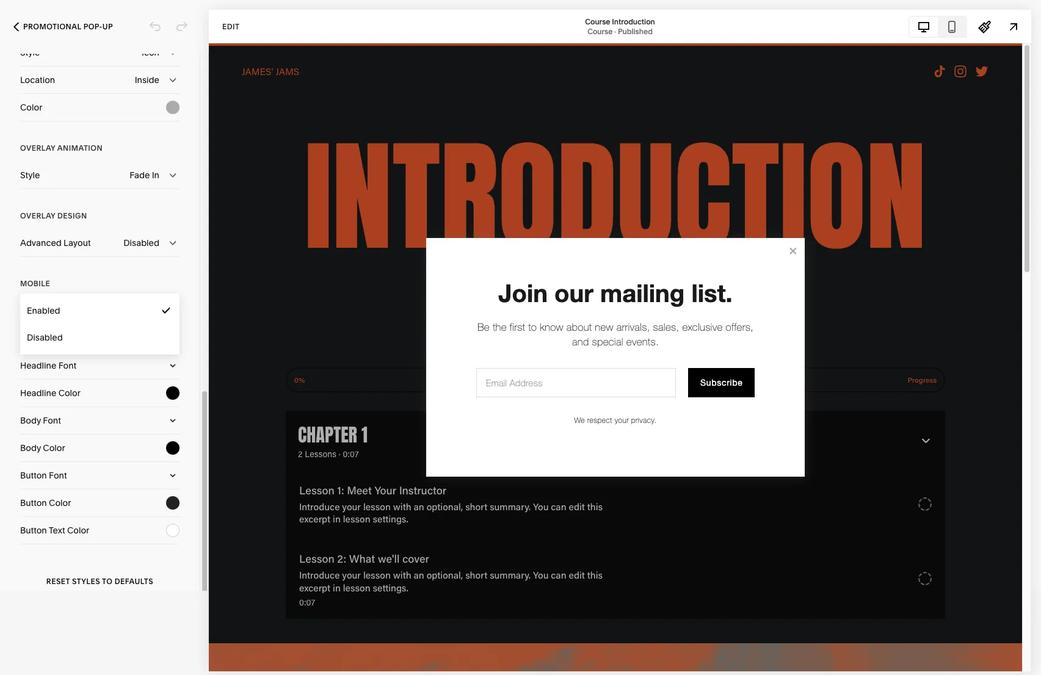 Task type: locate. For each thing, give the bounding box(es) containing it.
body down body font
[[20, 443, 41, 454]]

0 vertical spatial button
[[20, 470, 47, 481]]

button text color
[[20, 525, 89, 536]]

mobile-specific styles
[[20, 305, 109, 316]]

promotional pop-up button
[[0, 13, 126, 40]]

color up button font on the bottom left of the page
[[43, 443, 65, 454]]

font down headline color
[[43, 415, 61, 426]]

introduction
[[612, 17, 655, 26]]

body color button
[[20, 435, 180, 462]]

font up button color
[[49, 470, 67, 481]]

course left the introduction
[[585, 17, 611, 26]]

button
[[20, 470, 47, 481], [20, 498, 47, 509], [20, 525, 47, 536]]

to left 'get' on the bottom of the page
[[508, 653, 516, 664]]

font
[[58, 360, 76, 371], [43, 415, 61, 426], [49, 470, 67, 481]]

your trial ends in 14 days. upgrade now to get the most out of your site.
[[349, 653, 632, 664]]

body font button
[[20, 407, 180, 434]]

0 horizontal spatial to
[[102, 577, 113, 586]]

body font
[[20, 415, 61, 426]]

mobile-
[[20, 305, 52, 316]]

font down behind at the left of the page
[[58, 360, 76, 371]]

1 vertical spatial overlay
[[20, 211, 55, 221]]

0 vertical spatial body
[[20, 415, 41, 426]]

headline color button
[[20, 380, 180, 407]]

get
[[518, 653, 531, 664]]

overlay
[[20, 144, 55, 153], [20, 211, 55, 221]]

headline
[[20, 360, 56, 371], [20, 388, 56, 399]]

1 vertical spatial font
[[43, 415, 61, 426]]

1 headline from the top
[[20, 360, 56, 371]]

reset
[[46, 577, 70, 586]]

behind
[[44, 333, 73, 344]]

button for button text color
[[20, 525, 47, 536]]

text inside button
[[75, 333, 91, 344]]

1 vertical spatial body
[[20, 443, 41, 454]]

Mobile-specific Styles field
[[20, 297, 180, 324]]

headline up body font
[[20, 388, 56, 399]]

color up overlay animation
[[20, 102, 42, 113]]

3 button from the top
[[20, 525, 47, 536]]

1 vertical spatial styles
[[72, 577, 100, 586]]

2 vertical spatial button
[[20, 525, 47, 536]]

course
[[585, 17, 611, 26], [588, 27, 613, 36]]

0 horizontal spatial text
[[49, 525, 65, 536]]

2 vertical spatial font
[[49, 470, 67, 481]]

color left behind at the left of the page
[[20, 333, 42, 344]]

overlay left design
[[20, 211, 55, 221]]

headline down disabled
[[20, 360, 56, 371]]

font for body font
[[43, 415, 61, 426]]

list box
[[20, 297, 180, 351]]

to
[[102, 577, 113, 586], [508, 653, 516, 664]]

overlay for overlay design
[[20, 211, 55, 221]]

button for button color
[[20, 498, 47, 509]]

text inside button
[[49, 525, 65, 536]]

font inside 'button'
[[49, 470, 67, 481]]

styles
[[85, 305, 109, 316], [72, 577, 100, 586]]

button down the body color
[[20, 470, 47, 481]]

2 overlay from the top
[[20, 211, 55, 221]]

edit button
[[214, 15, 248, 38]]

overlay left animation
[[20, 144, 55, 153]]

0 vertical spatial overlay
[[20, 144, 55, 153]]

text
[[75, 333, 91, 344], [49, 525, 65, 536]]

1 horizontal spatial text
[[75, 333, 91, 344]]

site.
[[616, 653, 632, 664]]

body up the body color
[[20, 415, 41, 426]]

color behind text
[[20, 333, 91, 344]]

font for button font
[[49, 470, 67, 481]]

1 vertical spatial text
[[49, 525, 65, 536]]

color down button color button
[[67, 525, 89, 536]]

1 vertical spatial button
[[20, 498, 47, 509]]

overlay design
[[20, 211, 87, 221]]

1 button from the top
[[20, 470, 47, 481]]

1 overlay from the top
[[20, 144, 55, 153]]

ends
[[386, 653, 407, 664]]

body for body color
[[20, 443, 41, 454]]

promotional
[[23, 22, 81, 31]]

defaults
[[115, 577, 153, 586]]

course introduction course · published
[[585, 17, 655, 36]]

1 vertical spatial headline
[[20, 388, 56, 399]]

2 button from the top
[[20, 498, 47, 509]]

color
[[20, 102, 42, 113], [20, 333, 42, 344], [58, 388, 81, 399], [43, 443, 65, 454], [49, 498, 71, 509], [67, 525, 89, 536]]

1 horizontal spatial to
[[508, 653, 516, 664]]

color down the headline font
[[58, 388, 81, 399]]

headline for headline color
[[20, 388, 56, 399]]

0 vertical spatial text
[[75, 333, 91, 344]]

course left ·
[[588, 27, 613, 36]]

0 vertical spatial font
[[58, 360, 76, 371]]

2 headline from the top
[[20, 388, 56, 399]]

headline inside button
[[20, 388, 56, 399]]

0 vertical spatial to
[[102, 577, 113, 586]]

headline inside button
[[20, 360, 56, 371]]

styles inside field
[[85, 305, 109, 316]]

to left 'defaults'
[[102, 577, 113, 586]]

design
[[57, 211, 87, 221]]

button inside 'button'
[[20, 470, 47, 481]]

your
[[349, 653, 367, 664]]

trial
[[369, 653, 384, 664]]

tab list
[[910, 17, 966, 36]]

body
[[20, 415, 41, 426], [20, 443, 41, 454]]

reset styles to defaults button
[[20, 565, 180, 599]]

1 vertical spatial to
[[508, 653, 516, 664]]

headline font button
[[20, 352, 180, 379]]

days.
[[428, 653, 449, 664]]

in
[[409, 653, 416, 664]]

0 vertical spatial styles
[[85, 305, 109, 316]]

color button
[[20, 94, 180, 121]]

button down button color
[[20, 525, 47, 536]]

the
[[534, 653, 547, 664]]

styles right "reset"
[[72, 577, 100, 586]]

published
[[618, 27, 653, 36]]

0 vertical spatial headline
[[20, 360, 56, 371]]

mobile
[[20, 279, 50, 288]]

list box containing enabled
[[20, 297, 180, 351]]

text down button color
[[49, 525, 65, 536]]

button down button font on the bottom left of the page
[[20, 498, 47, 509]]

2 body from the top
[[20, 443, 41, 454]]

text right behind at the left of the page
[[75, 333, 91, 344]]

styles up color behind text button
[[85, 305, 109, 316]]

1 body from the top
[[20, 415, 41, 426]]



Task type: vqa. For each thing, say whether or not it's contained in the screenshot.
1
no



Task type: describe. For each thing, give the bounding box(es) containing it.
14
[[418, 653, 426, 664]]

animation
[[57, 144, 103, 153]]

of
[[586, 653, 594, 664]]

button color
[[20, 498, 71, 509]]

0 vertical spatial course
[[585, 17, 611, 26]]

overlay animation
[[20, 144, 103, 153]]

headline color
[[20, 388, 81, 399]]

most
[[549, 653, 569, 664]]

now
[[489, 653, 506, 664]]

·
[[615, 27, 616, 36]]

your
[[596, 653, 614, 664]]

edit
[[222, 22, 240, 31]]

color behind text button
[[20, 325, 180, 352]]

promotional pop-up
[[23, 22, 113, 31]]

button color button
[[20, 490, 180, 517]]

headline for headline font
[[20, 360, 56, 371]]

up
[[102, 22, 113, 31]]

headline font
[[20, 360, 76, 371]]

out
[[571, 653, 584, 664]]

enabled
[[27, 305, 60, 316]]

styles inside button
[[72, 577, 100, 586]]

button font
[[20, 470, 67, 481]]

specific
[[52, 305, 83, 316]]

body for body font
[[20, 415, 41, 426]]

body color
[[20, 443, 65, 454]]

overlay for overlay animation
[[20, 144, 55, 153]]

button for button font
[[20, 470, 47, 481]]

font for headline font
[[58, 360, 76, 371]]

disabled
[[27, 332, 63, 343]]

reset styles to defaults
[[46, 577, 153, 586]]

pop-
[[83, 22, 102, 31]]

color up button text color
[[49, 498, 71, 509]]

to inside button
[[102, 577, 113, 586]]

button text color button
[[20, 517, 180, 544]]

1 vertical spatial course
[[588, 27, 613, 36]]

upgrade
[[451, 653, 487, 664]]

button font button
[[20, 462, 180, 489]]



